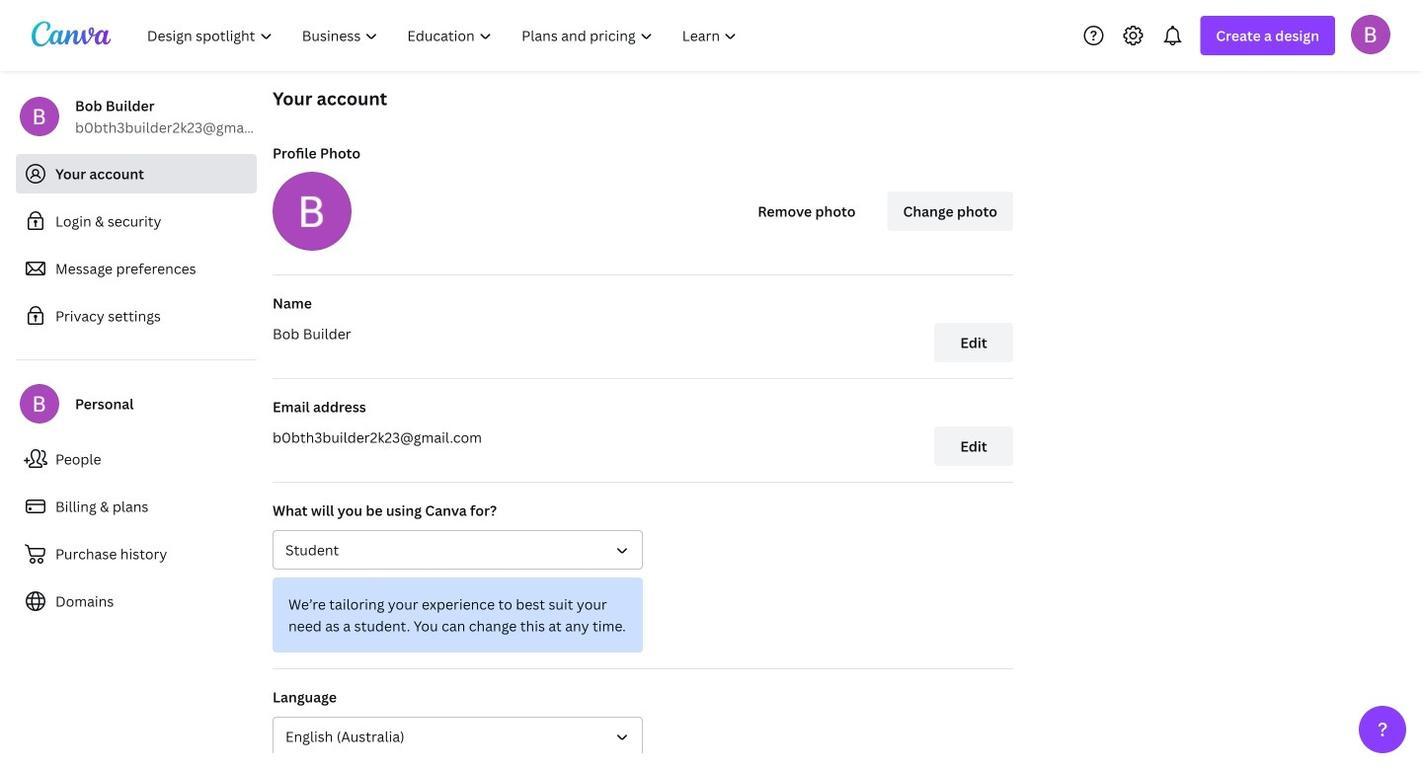 Task type: vqa. For each thing, say whether or not it's contained in the screenshot.
button
yes



Task type: describe. For each thing, give the bounding box(es) containing it.
top level navigation element
[[134, 16, 754, 55]]

Language: English (Australia) button
[[273, 717, 643, 757]]



Task type: locate. For each thing, give the bounding box(es) containing it.
bob builder image
[[1352, 15, 1391, 54]]

None button
[[273, 531, 643, 570]]



